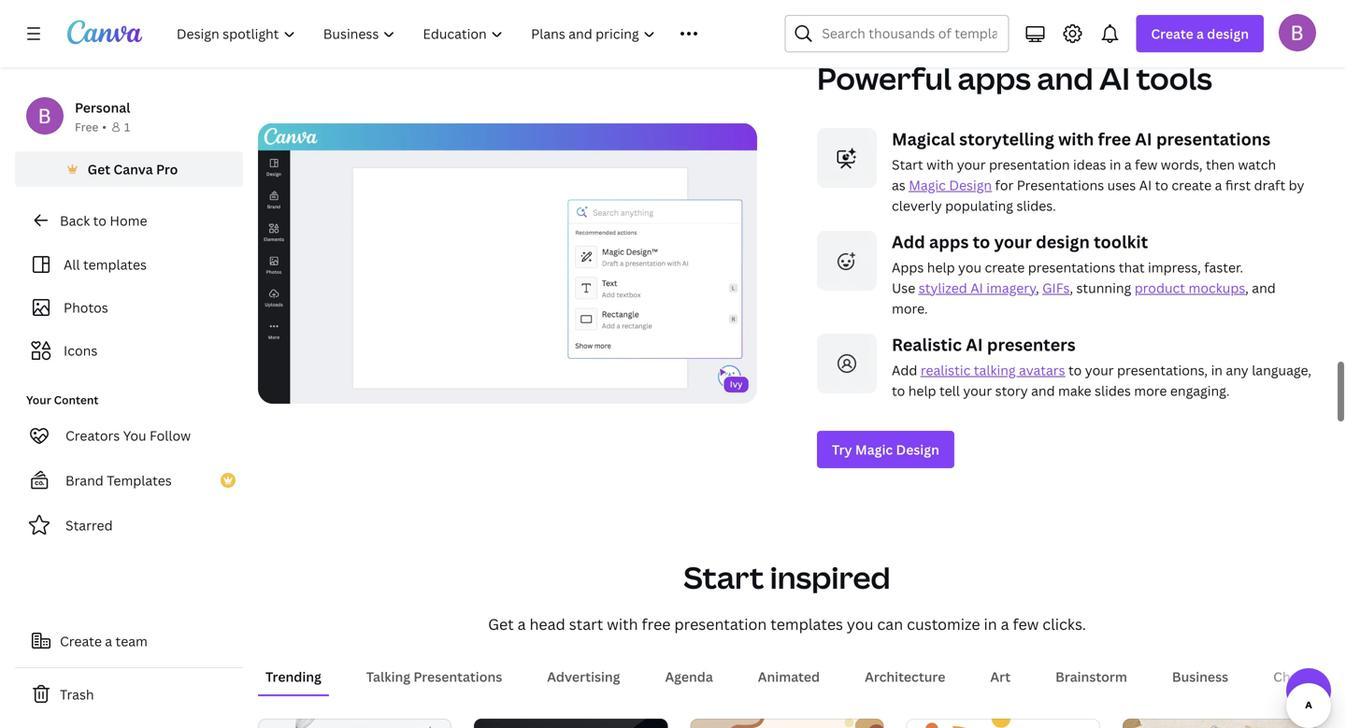 Task type: describe. For each thing, give the bounding box(es) containing it.
your content
[[26, 392, 98, 408]]

free
[[75, 119, 98, 135]]

try magic design link
[[817, 431, 954, 468]]

create for create a design
[[1151, 25, 1194, 43]]

0 horizontal spatial few
[[1013, 614, 1039, 634]]

animated
[[758, 668, 820, 686]]

ai left tools
[[1100, 58, 1130, 98]]

powerful apps and ai tools
[[817, 58, 1212, 98]]

stylized ai imagery , gifs , stunning product mockups
[[919, 279, 1245, 297]]

2 vertical spatial with
[[607, 614, 638, 634]]

brand templates
[[65, 472, 172, 489]]

creators you follow
[[65, 427, 191, 445]]

presentations,
[[1117, 361, 1208, 379]]

gifs
[[1042, 279, 1070, 297]]

language,
[[1252, 361, 1312, 379]]

brown aesthetic group project presentation image
[[690, 719, 884, 728]]

with inside start with your presentation ideas in a few words, then watch as
[[927, 156, 954, 173]]

your
[[26, 392, 51, 408]]

brand
[[65, 472, 104, 489]]

apps
[[892, 258, 924, 276]]

storytelling
[[959, 127, 1054, 150]]

add apps to your design toolkit
[[892, 230, 1148, 253]]

starred link
[[15, 507, 243, 544]]

slides
[[1095, 382, 1131, 400]]

beige scrapbook art and history museum presentation image
[[1123, 719, 1316, 728]]

inspired
[[770, 557, 891, 598]]

talking
[[366, 668, 410, 686]]

get canva pro
[[88, 160, 178, 178]]

avatars
[[1019, 361, 1065, 379]]

Search search field
[[822, 16, 997, 51]]

apps for powerful
[[958, 58, 1031, 98]]

your inside start with your presentation ideas in a few words, then watch as
[[957, 156, 986, 173]]

you
[[123, 427, 146, 445]]

by
[[1289, 176, 1305, 194]]

engaging.
[[1170, 382, 1230, 400]]

watch
[[1238, 156, 1276, 173]]

create a team
[[60, 632, 148, 650]]

help inside the apps help you create presentations that impress, faster. use
[[927, 258, 955, 276]]

in inside start with your presentation ideas in a few words, then watch as
[[1110, 156, 1121, 173]]

all
[[64, 256, 80, 273]]

animated button
[[750, 659, 827, 694]]

add realistic talking avatars
[[892, 361, 1065, 379]]

1 vertical spatial you
[[847, 614, 874, 634]]

words,
[[1161, 156, 1203, 173]]

head
[[530, 614, 565, 634]]

mockups
[[1189, 279, 1245, 297]]

populating
[[945, 197, 1013, 214]]

your down add realistic talking avatars
[[963, 382, 992, 400]]

create for create a team
[[60, 632, 102, 650]]

1 horizontal spatial presentations
[[1156, 127, 1271, 150]]

follow
[[150, 427, 191, 445]]

1 , from the left
[[1036, 279, 1039, 297]]

christmas button
[[1266, 659, 1346, 694]]

1 horizontal spatial magic
[[909, 176, 946, 194]]

art
[[990, 668, 1011, 686]]

apps for add
[[929, 230, 969, 253]]

get for get canva pro
[[88, 160, 110, 178]]

all templates
[[64, 256, 147, 273]]

starred
[[65, 517, 113, 534]]

apps help you create presentations that impress, faster. use
[[892, 258, 1243, 297]]

stylized
[[919, 279, 967, 297]]

realistic
[[892, 333, 962, 356]]

photos link
[[26, 290, 232, 325]]

back
[[60, 212, 90, 230]]

realistic ai presenters
[[892, 333, 1076, 356]]

use
[[892, 279, 916, 297]]

and inside , and more.
[[1252, 279, 1276, 297]]

christmas
[[1273, 668, 1338, 686]]

get for get a head start with free presentation templates you can customize in a few clicks.
[[488, 614, 514, 634]]

bob builder image
[[1279, 14, 1316, 51]]

tools
[[1136, 58, 1212, 98]]

create inside "for presentations uses ai to create a first draft by cleverly populating slides."
[[1172, 176, 1212, 194]]

create a design button
[[1136, 15, 1264, 52]]

to inside "for presentations uses ai to create a first draft by cleverly populating slides."
[[1155, 176, 1169, 194]]

1 vertical spatial design
[[1036, 230, 1090, 253]]

brainstorm button
[[1048, 659, 1135, 694]]

advertising button
[[540, 659, 628, 694]]

add for add apps to your design toolkit
[[892, 230, 925, 253]]

free •
[[75, 119, 106, 135]]

, inside , and more.
[[1245, 279, 1249, 297]]

back to home
[[60, 212, 147, 230]]

powerful
[[817, 58, 952, 98]]

more
[[1134, 382, 1167, 400]]

design inside dropdown button
[[1207, 25, 1249, 43]]

to your presentations, in any language, to help tell your story and make slides more engaging.
[[892, 361, 1312, 400]]

back to home link
[[15, 202, 243, 239]]

ai right the stylized
[[971, 279, 983, 297]]

pro
[[156, 160, 178, 178]]

draft
[[1254, 176, 1286, 194]]

start inspired
[[684, 557, 891, 598]]

trash link
[[15, 676, 243, 713]]

advertising
[[547, 668, 620, 686]]

business
[[1172, 668, 1228, 686]]

gifs link
[[1042, 279, 1070, 297]]

start
[[569, 614, 603, 634]]

ai inside "for presentations uses ai to create a first draft by cleverly populating slides."
[[1139, 176, 1152, 194]]

product mockups link
[[1135, 279, 1245, 297]]

architecture
[[865, 668, 946, 686]]

then
[[1206, 156, 1235, 173]]

few inside start with your presentation ideas in a few words, then watch as
[[1135, 156, 1158, 173]]

magical storytelling with free ai presentations image
[[817, 128, 877, 188]]

2 , from the left
[[1070, 279, 1073, 297]]

ai up add realistic talking avatars
[[966, 333, 983, 356]]

talking
[[974, 361, 1016, 379]]

icons
[[64, 342, 97, 359]]

add for add realistic talking avatars
[[892, 361, 917, 379]]

presentation inside start with your presentation ideas in a few words, then watch as
[[989, 156, 1070, 173]]

1 vertical spatial free
[[642, 614, 671, 634]]

templates
[[107, 472, 172, 489]]



Task type: locate. For each thing, give the bounding box(es) containing it.
a left first
[[1215, 176, 1222, 194]]

apps up the stylized
[[929, 230, 969, 253]]

0 vertical spatial presentation
[[989, 156, 1070, 173]]

clicks.
[[1043, 614, 1086, 634]]

0 vertical spatial you
[[958, 258, 982, 276]]

0 vertical spatial and
[[1037, 58, 1093, 98]]

0 vertical spatial add
[[892, 230, 925, 253]]

architecture button
[[857, 659, 953, 694]]

can
[[877, 614, 903, 634]]

magical storytelling with free ai presentations
[[892, 127, 1271, 150]]

story
[[995, 382, 1028, 400]]

0 vertical spatial presentations
[[1017, 176, 1104, 194]]

0 vertical spatial design
[[1207, 25, 1249, 43]]

personal
[[75, 99, 130, 116]]

0 horizontal spatial with
[[607, 614, 638, 634]]

team
[[115, 632, 148, 650]]

a up tools
[[1197, 25, 1204, 43]]

1 horizontal spatial in
[[1110, 156, 1121, 173]]

presentations up then
[[1156, 127, 1271, 150]]

design
[[1207, 25, 1249, 43], [1036, 230, 1090, 253]]

1 horizontal spatial with
[[927, 156, 954, 173]]

art button
[[983, 659, 1018, 694]]

2 vertical spatial in
[[984, 614, 997, 634]]

create a design
[[1151, 25, 1249, 43]]

0 vertical spatial magic
[[909, 176, 946, 194]]

0 horizontal spatial ,
[[1036, 279, 1039, 297]]

to
[[1155, 176, 1169, 194], [93, 212, 107, 230], [973, 230, 990, 253], [1069, 361, 1082, 379], [892, 382, 905, 400]]

your up slides
[[1085, 361, 1114, 379]]

1 horizontal spatial free
[[1098, 127, 1131, 150]]

1 vertical spatial and
[[1252, 279, 1276, 297]]

1 vertical spatial create
[[985, 258, 1025, 276]]

presentations for talking
[[413, 668, 502, 686]]

presentations right talking
[[413, 668, 502, 686]]

magic design link
[[909, 176, 992, 194]]

templates down start inspired
[[771, 614, 843, 634]]

get a head start with free presentation templates you can customize in a few clicks.
[[488, 614, 1086, 634]]

0 vertical spatial help
[[927, 258, 955, 276]]

add apps to your design toolkit image
[[817, 231, 877, 291]]

0 horizontal spatial design
[[1036, 230, 1090, 253]]

trending button
[[258, 659, 329, 694]]

1 add from the top
[[892, 230, 925, 253]]

in up uses
[[1110, 156, 1121, 173]]

1 vertical spatial add
[[892, 361, 917, 379]]

agenda
[[665, 668, 713, 686]]

presentations inside the apps help you create presentations that impress, faster. use
[[1028, 258, 1116, 276]]

to up the make
[[1069, 361, 1082, 379]]

black and gray gradient professional presentation image
[[474, 719, 668, 728]]

2 horizontal spatial with
[[1058, 127, 1094, 150]]

in inside 'to your presentations, in any language, to help tell your story and make slides more engaging.'
[[1211, 361, 1223, 379]]

templates
[[83, 256, 147, 273], [771, 614, 843, 634]]

presentation up the for
[[989, 156, 1070, 173]]

to right 'back'
[[93, 212, 107, 230]]

a inside "for presentations uses ai to create a first draft by cleverly populating slides."
[[1215, 176, 1222, 194]]

0 horizontal spatial start
[[684, 557, 764, 598]]

and inside 'to your presentations, in any language, to help tell your story and make slides more engaging.'
[[1031, 382, 1055, 400]]

a inside dropdown button
[[1197, 25, 1204, 43]]

a inside start with your presentation ideas in a few words, then watch as
[[1124, 156, 1132, 173]]

1 vertical spatial few
[[1013, 614, 1039, 634]]

presentations for for
[[1017, 176, 1104, 194]]

templates right all
[[83, 256, 147, 273]]

few up uses
[[1135, 156, 1158, 173]]

2 vertical spatial and
[[1031, 382, 1055, 400]]

0 horizontal spatial presentation
[[674, 614, 767, 634]]

with up "ideas"
[[1058, 127, 1094, 150]]

1 horizontal spatial design
[[1207, 25, 1249, 43]]

2 horizontal spatial in
[[1211, 361, 1223, 379]]

design up "populating"
[[949, 176, 992, 194]]

talking presentations button
[[359, 659, 510, 694]]

in right customize on the bottom of page
[[984, 614, 997, 634]]

0 horizontal spatial you
[[847, 614, 874, 634]]

to left tell
[[892, 382, 905, 400]]

create left team
[[60, 632, 102, 650]]

1 vertical spatial apps
[[929, 230, 969, 253]]

stunning
[[1076, 279, 1131, 297]]

1 vertical spatial start
[[684, 557, 764, 598]]

try magic design
[[832, 441, 939, 458]]

realistic talking avatars link
[[921, 361, 1065, 379]]

1 vertical spatial with
[[927, 156, 954, 173]]

magical
[[892, 127, 955, 150]]

imagery
[[986, 279, 1036, 297]]

0 vertical spatial start
[[892, 156, 923, 173]]

presentations
[[1017, 176, 1104, 194], [413, 668, 502, 686]]

0 horizontal spatial free
[[642, 614, 671, 634]]

your up magic design 'link'
[[957, 156, 986, 173]]

first
[[1225, 176, 1251, 194]]

free up agenda
[[642, 614, 671, 634]]

add down realistic
[[892, 361, 917, 379]]

toolkit
[[1094, 230, 1148, 253]]

brand templates link
[[15, 462, 243, 499]]

as
[[892, 176, 906, 194]]

start up get a head start with free presentation templates you can customize in a few clicks.
[[684, 557, 764, 598]]

a left team
[[105, 632, 112, 650]]

that
[[1119, 258, 1145, 276]]

get left canva
[[88, 160, 110, 178]]

1 vertical spatial magic
[[855, 441, 893, 458]]

faster.
[[1204, 258, 1243, 276]]

1 vertical spatial create
[[60, 632, 102, 650]]

1 horizontal spatial create
[[1151, 25, 1194, 43]]

to down words,
[[1155, 176, 1169, 194]]

icons link
[[26, 333, 232, 368]]

magic right try
[[855, 441, 893, 458]]

1 vertical spatial presentations
[[1028, 258, 1116, 276]]

start for start with your presentation ideas in a few words, then watch as
[[892, 156, 923, 173]]

canva
[[113, 160, 153, 178]]

business button
[[1165, 659, 1236, 694]]

in left any
[[1211, 361, 1223, 379]]

free up "ideas"
[[1098, 127, 1131, 150]]

0 vertical spatial create
[[1172, 176, 1212, 194]]

0 horizontal spatial magic
[[855, 441, 893, 458]]

creators
[[65, 427, 120, 445]]

and down avatars
[[1031, 382, 1055, 400]]

1 horizontal spatial presentation
[[989, 156, 1070, 173]]

presentations up slides.
[[1017, 176, 1104, 194]]

a up art button
[[1001, 614, 1009, 634]]

0 vertical spatial design
[[949, 176, 992, 194]]

you left can at the bottom of the page
[[847, 614, 874, 634]]

0 vertical spatial apps
[[958, 58, 1031, 98]]

presentations inside button
[[413, 668, 502, 686]]

1 vertical spatial templates
[[771, 614, 843, 634]]

and up magical storytelling with free ai presentations
[[1037, 58, 1093, 98]]

create up imagery
[[985, 258, 1025, 276]]

0 vertical spatial few
[[1135, 156, 1158, 173]]

trash
[[60, 686, 94, 703]]

3 , from the left
[[1245, 279, 1249, 297]]

0 horizontal spatial in
[[984, 614, 997, 634]]

help inside 'to your presentations, in any language, to help tell your story and make slides more engaging.'
[[908, 382, 936, 400]]

yellow and white modern training and development presentation image
[[906, 719, 1100, 728]]

apps up storytelling
[[958, 58, 1031, 98]]

0 vertical spatial get
[[88, 160, 110, 178]]

a inside button
[[105, 632, 112, 650]]

1
[[124, 119, 130, 135]]

help left tell
[[908, 382, 936, 400]]

1 horizontal spatial few
[[1135, 156, 1158, 173]]

ai
[[1100, 58, 1130, 98], [1135, 127, 1152, 150], [1139, 176, 1152, 194], [971, 279, 983, 297], [966, 333, 983, 356]]

a up uses
[[1124, 156, 1132, 173]]

1 horizontal spatial ,
[[1070, 279, 1073, 297]]

uses
[[1107, 176, 1136, 194]]

get inside button
[[88, 160, 110, 178]]

content
[[54, 392, 98, 408]]

0 vertical spatial templates
[[83, 256, 147, 273]]

0 horizontal spatial get
[[88, 160, 110, 178]]

get left head
[[488, 614, 514, 634]]

create down words,
[[1172, 176, 1212, 194]]

you up "stylized ai imagery" link
[[958, 258, 982, 276]]

0 horizontal spatial presentations
[[413, 668, 502, 686]]

1 vertical spatial presentations
[[413, 668, 502, 686]]

few left the clicks.
[[1013, 614, 1039, 634]]

start with your presentation ideas in a few words, then watch as
[[892, 156, 1276, 194]]

in
[[1110, 156, 1121, 173], [1211, 361, 1223, 379], [984, 614, 997, 634]]

create inside button
[[60, 632, 102, 650]]

0 horizontal spatial design
[[896, 441, 939, 458]]

1 vertical spatial design
[[896, 441, 939, 458]]

grey minimalist business project presentation image
[[258, 719, 452, 728]]

design up the apps help you create presentations that impress, faster. use
[[1036, 230, 1090, 253]]

0 vertical spatial create
[[1151, 25, 1194, 43]]

with right start
[[607, 614, 638, 634]]

presentations inside "for presentations uses ai to create a first draft by cleverly populating slides."
[[1017, 176, 1104, 194]]

create inside the apps help you create presentations that impress, faster. use
[[985, 258, 1025, 276]]

1 horizontal spatial you
[[958, 258, 982, 276]]

add
[[892, 230, 925, 253], [892, 361, 917, 379]]

, and more.
[[892, 279, 1276, 317]]

0 vertical spatial in
[[1110, 156, 1121, 173]]

help up the stylized
[[927, 258, 955, 276]]

start inside start with your presentation ideas in a few words, then watch as
[[892, 156, 923, 173]]

0 horizontal spatial templates
[[83, 256, 147, 273]]

2 add from the top
[[892, 361, 917, 379]]

1 vertical spatial presentation
[[674, 614, 767, 634]]

for
[[995, 176, 1014, 194]]

1 horizontal spatial presentations
[[1017, 176, 1104, 194]]

create up tools
[[1151, 25, 1194, 43]]

1 horizontal spatial templates
[[771, 614, 843, 634]]

1 vertical spatial in
[[1211, 361, 1223, 379]]

0 horizontal spatial create
[[60, 632, 102, 650]]

start for start inspired
[[684, 557, 764, 598]]

realistic
[[921, 361, 971, 379]]

add up the apps
[[892, 230, 925, 253]]

photos
[[64, 299, 108, 316]]

to down "populating"
[[973, 230, 990, 253]]

all templates link
[[26, 247, 232, 282]]

,
[[1036, 279, 1039, 297], [1070, 279, 1073, 297], [1245, 279, 1249, 297]]

your
[[957, 156, 986, 173], [994, 230, 1032, 253], [1085, 361, 1114, 379], [963, 382, 992, 400]]

a left head
[[518, 614, 526, 634]]

and right mockups
[[1252, 279, 1276, 297]]

your down slides.
[[994, 230, 1032, 253]]

stylized ai imagery link
[[919, 279, 1036, 297]]

get
[[88, 160, 110, 178], [488, 614, 514, 634]]

0 horizontal spatial create
[[985, 258, 1025, 276]]

ai right uses
[[1139, 176, 1152, 194]]

create inside dropdown button
[[1151, 25, 1194, 43]]

None search field
[[785, 15, 1009, 52]]

impress,
[[1148, 258, 1201, 276]]

make
[[1058, 382, 1092, 400]]

presentations up stylized ai imagery , gifs , stunning product mockups
[[1028, 258, 1116, 276]]

presentation up the agenda "button"
[[674, 614, 767, 634]]

slides.
[[1017, 197, 1056, 214]]

start up as on the right top of page
[[892, 156, 923, 173]]

1 horizontal spatial design
[[949, 176, 992, 194]]

for presentations uses ai to create a first draft by cleverly populating slides.
[[892, 176, 1305, 214]]

realistic ai presenters image
[[817, 334, 877, 393]]

home
[[110, 212, 147, 230]]

design right try
[[896, 441, 939, 458]]

ai up uses
[[1135, 127, 1152, 150]]

1 horizontal spatial create
[[1172, 176, 1212, 194]]

0 vertical spatial free
[[1098, 127, 1131, 150]]

0 vertical spatial with
[[1058, 127, 1094, 150]]

customize
[[907, 614, 980, 634]]

with up magic design
[[927, 156, 954, 173]]

magic up cleverly
[[909, 176, 946, 194]]

brainstorm
[[1056, 668, 1127, 686]]

apps
[[958, 58, 1031, 98], [929, 230, 969, 253]]

with
[[1058, 127, 1094, 150], [927, 156, 954, 173], [607, 614, 638, 634]]

you inside the apps help you create presentations that impress, faster. use
[[958, 258, 982, 276]]

magic
[[909, 176, 946, 194], [855, 441, 893, 458]]

1 horizontal spatial start
[[892, 156, 923, 173]]

talking presentations
[[366, 668, 502, 686]]

and
[[1037, 58, 1093, 98], [1252, 279, 1276, 297], [1031, 382, 1055, 400]]

design inside try magic design link
[[896, 441, 939, 458]]

2 horizontal spatial ,
[[1245, 279, 1249, 297]]

0 vertical spatial presentations
[[1156, 127, 1271, 150]]

1 vertical spatial help
[[908, 382, 936, 400]]

creators you follow link
[[15, 417, 243, 454]]

magic design
[[909, 176, 992, 194]]

1 horizontal spatial get
[[488, 614, 514, 634]]

design left bob builder image
[[1207, 25, 1249, 43]]

start
[[892, 156, 923, 173], [684, 557, 764, 598]]

top level navigation element
[[165, 15, 740, 52], [165, 15, 740, 52]]

1 vertical spatial get
[[488, 614, 514, 634]]

presenters
[[987, 333, 1076, 356]]

0 horizontal spatial presentations
[[1028, 258, 1116, 276]]

agenda button
[[658, 659, 721, 694]]

try
[[832, 441, 852, 458]]



Task type: vqa. For each thing, say whether or not it's contained in the screenshot.
'Edit photo' dropdown button
no



